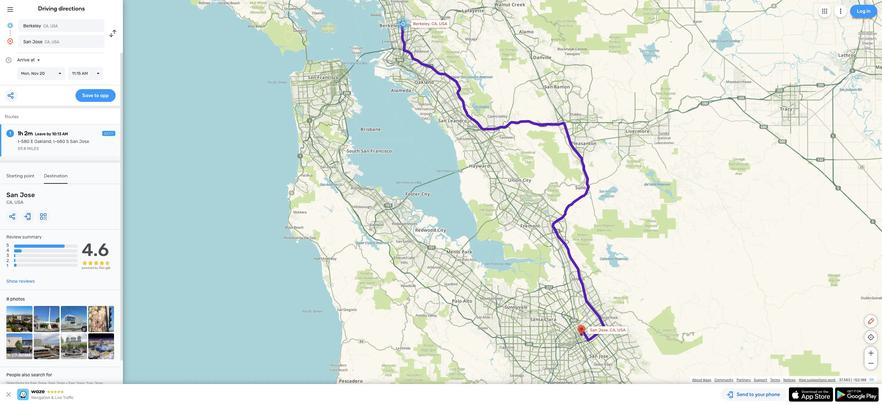 Task type: locate. For each thing, give the bounding box(es) containing it.
am
[[82, 71, 88, 76], [62, 132, 68, 136]]

live
[[55, 396, 62, 400]]

0 vertical spatial 1
[[9, 131, 11, 136]]

berkeley
[[23, 23, 41, 29]]

driving
[[6, 387, 19, 392]]

san
[[23, 39, 31, 45], [70, 139, 78, 144], [6, 191, 18, 199], [590, 328, 598, 333], [30, 382, 37, 386], [48, 382, 55, 386], [68, 382, 75, 386], [86, 382, 93, 386]]

0 horizontal spatial directions
[[20, 387, 37, 392]]

about
[[693, 378, 703, 382]]

1 horizontal spatial i-
[[53, 139, 57, 144]]

usa
[[439, 21, 448, 26], [50, 24, 58, 28], [52, 40, 59, 44], [15, 200, 23, 205], [618, 328, 626, 333]]

i- up '59.8'
[[18, 139, 21, 144]]

destination button
[[44, 173, 68, 184]]

san jose ca, usa
[[23, 39, 59, 45], [6, 191, 35, 205]]

1 i- from the left
[[18, 139, 21, 144]]

20
[[40, 71, 45, 76]]

8 photos
[[6, 297, 25, 302]]

by
[[47, 132, 51, 136]]

partners link
[[737, 378, 751, 382]]

0 vertical spatial directions
[[58, 5, 85, 12]]

about waze community partners support terms notices how suggestions work
[[693, 378, 836, 382]]

routes
[[5, 114, 19, 120]]

0 vertical spatial am
[[82, 71, 88, 76]]

1
[[9, 131, 11, 136], [6, 263, 8, 269]]

am up 's'
[[62, 132, 68, 136]]

directions
[[58, 5, 85, 12], [20, 387, 37, 392]]

image 6 of san jose, san jose image
[[34, 334, 60, 360]]

5
[[6, 243, 9, 248]]

directions right the driving
[[58, 5, 85, 12]]

best
[[104, 132, 113, 136]]

usa inside berkeley ca, usa
[[50, 24, 58, 28]]

i-
[[18, 139, 21, 144], [53, 139, 57, 144]]

1 horizontal spatial jose,
[[76, 382, 86, 386]]

location image
[[6, 38, 14, 45]]

1 vertical spatial directions
[[20, 387, 37, 392]]

zoom in image
[[867, 350, 875, 357]]

san jose, san jose driving directions
[[6, 382, 103, 392]]

1 vertical spatial 1
[[6, 263, 8, 269]]

59.8
[[18, 147, 26, 151]]

1 vertical spatial san jose ca, usa
[[6, 191, 35, 205]]

image 1 of san jose, san jose image
[[6, 306, 32, 332]]

1 down 3 at the bottom left of the page
[[6, 263, 8, 269]]

ca, inside berkeley ca, usa
[[43, 24, 49, 28]]

1 vertical spatial am
[[62, 132, 68, 136]]

directions inside 'san jose, san jose driving directions'
[[20, 387, 37, 392]]

580
[[21, 139, 29, 144]]

8
[[6, 297, 9, 302]]

1h 2m leave by 10:13 am
[[18, 130, 68, 137]]

link image
[[870, 377, 875, 382]]

1 horizontal spatial directions
[[58, 5, 85, 12]]

1 horizontal spatial 1
[[9, 131, 11, 136]]

jose
[[32, 39, 42, 45], [79, 139, 89, 144], [20, 191, 35, 199], [56, 382, 65, 386], [94, 382, 103, 386]]

san jose ca, usa down berkeley ca, usa
[[23, 39, 59, 45]]

people also search for
[[6, 373, 52, 378]]

san jose, san jose driving directions link
[[6, 382, 103, 392]]

ca,
[[432, 21, 438, 26], [43, 24, 49, 28], [45, 40, 51, 44], [6, 200, 13, 205], [610, 328, 617, 333]]

0 horizontal spatial jose,
[[38, 382, 47, 386]]

point
[[24, 173, 34, 179]]

at
[[31, 57, 35, 63]]

driving directions
[[38, 5, 85, 12]]

0 vertical spatial san jose ca, usa
[[23, 39, 59, 45]]

destination
[[44, 173, 68, 179]]

partners
[[737, 378, 751, 382]]

am inside list box
[[82, 71, 88, 76]]

i- down 10:13
[[53, 139, 57, 144]]

1 left the 1h
[[9, 131, 11, 136]]

0 horizontal spatial am
[[62, 132, 68, 136]]

0 horizontal spatial i-
[[18, 139, 21, 144]]

san jose, ca, usa
[[590, 328, 626, 333]]

37.583 | -122.188
[[840, 378, 867, 382]]

image 4 of san jose, san jose image
[[88, 306, 114, 332]]

starting point button
[[6, 173, 34, 183]]

arrive at
[[17, 57, 35, 63]]

0 horizontal spatial 1
[[6, 263, 8, 269]]

driving
[[38, 5, 57, 12]]

i-580 e oakland; i-680 s san jose 59.8 miles
[[18, 139, 89, 151]]

community
[[715, 378, 734, 382]]

1 horizontal spatial am
[[82, 71, 88, 76]]

terms
[[771, 378, 781, 382]]

am right the 11:15
[[82, 71, 88, 76]]

1 inside 5 4 3 2 1
[[6, 263, 8, 269]]

image 2 of san jose, san jose image
[[34, 306, 60, 332]]

|
[[851, 378, 852, 382]]

about waze link
[[693, 378, 712, 382]]

11:15
[[72, 71, 81, 76]]

2 horizontal spatial jose,
[[599, 328, 609, 333]]

directions to san jose, san jose
[[6, 382, 65, 386]]

image 5 of san jose, san jose image
[[6, 334, 32, 360]]

directions down to
[[20, 387, 37, 392]]

s
[[66, 139, 69, 144]]

zoom out image
[[867, 360, 875, 367]]

3
[[6, 253, 9, 259]]

-
[[853, 378, 855, 382]]

mon, nov 20
[[21, 71, 45, 76]]

jose inside 'san jose, san jose driving directions'
[[94, 382, 103, 386]]

san jose ca, usa down starting point button
[[6, 191, 35, 205]]

jose,
[[599, 328, 609, 333], [38, 382, 47, 386], [76, 382, 86, 386]]

pencil image
[[868, 318, 875, 325]]

jose, inside 'san jose, san jose driving directions'
[[76, 382, 86, 386]]



Task type: vqa. For each thing, say whether or not it's contained in the screenshot.
11:15 AM
yes



Task type: describe. For each thing, give the bounding box(es) containing it.
image 8 of san jose, san jose image
[[88, 334, 114, 360]]

reviews
[[19, 279, 35, 284]]

also
[[22, 373, 30, 378]]

11:15 am list box
[[68, 67, 103, 80]]

4.6
[[82, 240, 109, 261]]

e
[[31, 139, 33, 144]]

directions to san jose, san jose link
[[6, 382, 65, 386]]

jose, for san jose, san jose driving directions
[[76, 382, 86, 386]]

2
[[6, 258, 9, 264]]

clock image
[[5, 56, 12, 64]]

how suggestions work link
[[799, 378, 836, 382]]

directions
[[6, 382, 24, 386]]

680
[[57, 139, 65, 144]]

notices link
[[784, 378, 796, 382]]

review
[[6, 235, 21, 240]]

starting point
[[6, 173, 34, 179]]

mon, nov 20 list box
[[17, 67, 65, 80]]

community link
[[715, 378, 734, 382]]

for
[[46, 373, 52, 378]]

nov
[[31, 71, 39, 76]]

image 3 of san jose, san jose image
[[61, 306, 87, 332]]

berkeley,
[[413, 21, 431, 26]]

4
[[6, 248, 9, 253]]

37.583
[[840, 378, 851, 382]]

work
[[828, 378, 836, 382]]

search
[[31, 373, 45, 378]]

x image
[[5, 391, 12, 399]]

1h
[[18, 130, 23, 137]]

traffic
[[63, 396, 74, 400]]

mon,
[[21, 71, 30, 76]]

how
[[799, 378, 807, 382]]

san inside i-580 e oakland; i-680 s san jose 59.8 miles
[[70, 139, 78, 144]]

10:13
[[52, 132, 61, 136]]

to
[[25, 382, 29, 386]]

berkeley, ca, usa
[[413, 21, 448, 26]]

current location image
[[6, 22, 14, 29]]

people
[[6, 373, 21, 378]]

starting
[[6, 173, 23, 179]]

11:15 am
[[72, 71, 88, 76]]

image 7 of san jose, san jose image
[[61, 334, 87, 360]]

summary
[[22, 235, 42, 240]]

leave
[[35, 132, 46, 136]]

show reviews
[[6, 279, 35, 284]]

suggestions
[[807, 378, 827, 382]]

navigation & live traffic
[[31, 396, 74, 400]]

miles
[[27, 147, 39, 151]]

photos
[[10, 297, 25, 302]]

notices
[[784, 378, 796, 382]]

berkeley ca, usa
[[23, 23, 58, 29]]

jose, for san jose, ca, usa
[[599, 328, 609, 333]]

2m
[[24, 130, 33, 137]]

arrive
[[17, 57, 30, 63]]

support
[[754, 378, 768, 382]]

2 i- from the left
[[53, 139, 57, 144]]

&
[[51, 396, 54, 400]]

jose inside i-580 e oakland; i-680 s san jose 59.8 miles
[[79, 139, 89, 144]]

oakland;
[[34, 139, 52, 144]]

terms link
[[771, 378, 781, 382]]

navigation
[[31, 396, 50, 400]]

am inside 1h 2m leave by 10:13 am
[[62, 132, 68, 136]]

review summary
[[6, 235, 42, 240]]

waze
[[703, 378, 712, 382]]

support link
[[754, 378, 768, 382]]

122.188
[[855, 378, 867, 382]]

5 4 3 2 1
[[6, 243, 9, 269]]

show
[[6, 279, 18, 284]]



